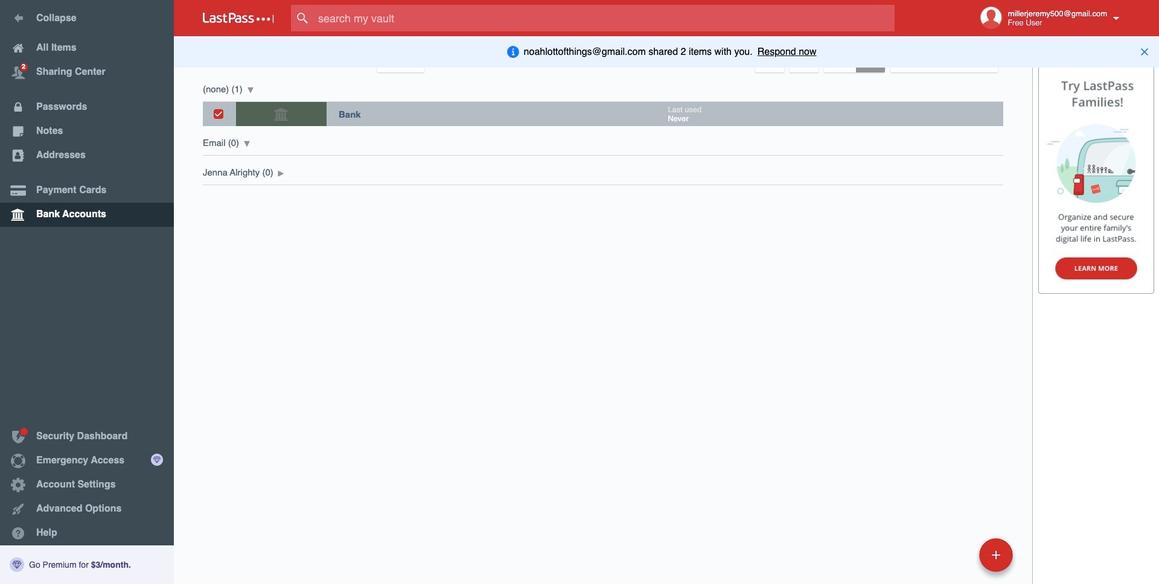 Task type: locate. For each thing, give the bounding box(es) containing it.
vault options navigation
[[174, 36, 1032, 72]]

search my vault text field
[[291, 5, 918, 31]]

Search search field
[[291, 5, 918, 31]]



Task type: describe. For each thing, give the bounding box(es) containing it.
main navigation navigation
[[0, 0, 174, 584]]

lastpass image
[[203, 13, 274, 24]]

new item navigation
[[975, 535, 1020, 584]]

new item image
[[992, 551, 1000, 559]]



Task type: vqa. For each thing, say whether or not it's contained in the screenshot.
New Item element
no



